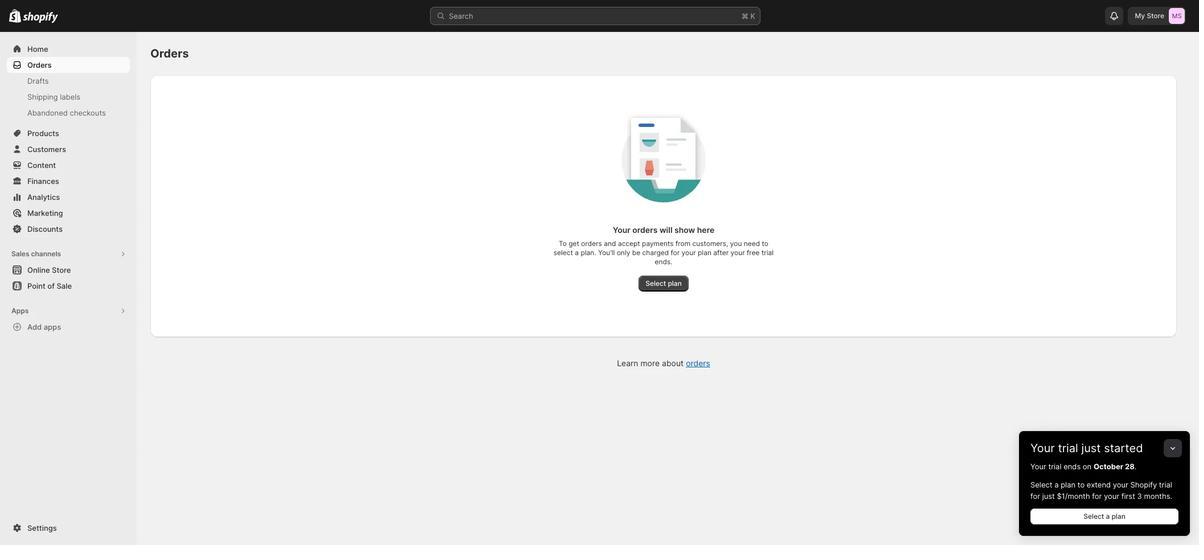 Task type: vqa. For each thing, say whether or not it's contained in the screenshot.
the left days
no



Task type: locate. For each thing, give the bounding box(es) containing it.
sale
[[57, 282, 72, 291]]

store up sale
[[52, 266, 71, 275]]

store right my
[[1148, 11, 1165, 20]]

a
[[575, 249, 579, 257], [1055, 481, 1059, 490], [1107, 512, 1111, 521]]

accept
[[618, 239, 641, 248]]

for left $1/month
[[1031, 492, 1041, 501]]

shipping labels link
[[7, 89, 130, 105]]

your inside your orders will show here to get orders and accept payments from customers, you need to select a plan. you'll only be charged for your plan after your free trial ends.
[[613, 225, 631, 235]]

more
[[641, 359, 660, 368]]

your inside dropdown button
[[1031, 442, 1056, 455]]

abandoned checkouts link
[[7, 105, 130, 121]]

your
[[682, 249, 696, 257], [731, 249, 745, 257], [1114, 481, 1129, 490], [1105, 492, 1120, 501]]

your for ends
[[1031, 462, 1047, 471]]

0 vertical spatial your
[[613, 225, 631, 235]]

orders up plan.
[[582, 239, 602, 248]]

search
[[449, 11, 474, 21]]

plan up $1/month
[[1062, 481, 1076, 490]]

0 horizontal spatial for
[[671, 249, 680, 257]]

0 horizontal spatial store
[[52, 266, 71, 275]]

abandoned checkouts
[[27, 108, 106, 117]]

2 vertical spatial a
[[1107, 512, 1111, 521]]

a down get
[[575, 249, 579, 257]]

0 horizontal spatial select
[[646, 279, 667, 288]]

my
[[1136, 11, 1146, 20]]

2 vertical spatial select
[[1084, 512, 1105, 521]]

select
[[646, 279, 667, 288], [1031, 481, 1053, 490], [1084, 512, 1105, 521]]

shipping
[[27, 92, 58, 101]]

channels
[[31, 250, 61, 258]]

select inside the select a plan link
[[1084, 512, 1105, 521]]

select inside select plan link
[[646, 279, 667, 288]]

apps
[[44, 323, 61, 332]]

october
[[1094, 462, 1124, 471]]

a for select a plan to extend your shopify trial for just $1/month for your first 3 months.
[[1055, 481, 1059, 490]]

customers,
[[693, 239, 729, 248]]

0 vertical spatial select
[[646, 279, 667, 288]]

to right need
[[762, 239, 769, 248]]

k
[[751, 11, 756, 21]]

select for select a plan to extend your shopify trial for just $1/month for your first 3 months.
[[1031, 481, 1053, 490]]

$1/month
[[1058, 492, 1091, 501]]

plan down ends.
[[668, 279, 682, 288]]

1 vertical spatial store
[[52, 266, 71, 275]]

from
[[676, 239, 691, 248]]

for down extend
[[1093, 492, 1103, 501]]

select plan
[[646, 279, 682, 288]]

home
[[27, 44, 48, 54]]

learn
[[617, 359, 639, 368]]

your for just
[[1031, 442, 1056, 455]]

get
[[569, 239, 580, 248]]

for down from
[[671, 249, 680, 257]]

0 horizontal spatial just
[[1043, 492, 1056, 501]]

1 vertical spatial a
[[1055, 481, 1059, 490]]

2 vertical spatial your
[[1031, 462, 1047, 471]]

2 horizontal spatial orders
[[686, 359, 711, 368]]

select down ends.
[[646, 279, 667, 288]]

on
[[1084, 462, 1092, 471]]

plan inside select a plan to extend your shopify trial for just $1/month for your first 3 months.
[[1062, 481, 1076, 490]]

trial right free
[[762, 249, 774, 257]]

sales channels
[[11, 250, 61, 258]]

content
[[27, 161, 56, 170]]

orders
[[633, 225, 658, 235], [582, 239, 602, 248], [686, 359, 711, 368]]

labels
[[60, 92, 80, 101]]

orders right about
[[686, 359, 711, 368]]

will
[[660, 225, 673, 235]]

select a plan to extend your shopify trial for just $1/month for your first 3 months.
[[1031, 481, 1173, 501]]

point of sale link
[[7, 278, 130, 294]]

for inside your orders will show here to get orders and accept payments from customers, you need to select a plan. you'll only be charged for your plan after your free trial ends.
[[671, 249, 680, 257]]

online store
[[27, 266, 71, 275]]

your trial just started
[[1031, 442, 1144, 455]]

plan inside your orders will show here to get orders and accept payments from customers, you need to select a plan. you'll only be charged for your plan after your free trial ends.
[[698, 249, 712, 257]]

shopify image
[[9, 9, 21, 23], [23, 12, 58, 23]]

be
[[633, 249, 641, 257]]

trial up months.
[[1160, 481, 1173, 490]]

1 horizontal spatial select
[[1031, 481, 1053, 490]]

customers link
[[7, 141, 130, 157]]

just up on on the right bottom of the page
[[1082, 442, 1102, 455]]

plan down customers,
[[698, 249, 712, 257]]

1 horizontal spatial a
[[1055, 481, 1059, 490]]

1 horizontal spatial just
[[1082, 442, 1102, 455]]

select down your trial ends on october 28 .
[[1031, 481, 1053, 490]]

1 vertical spatial your
[[1031, 442, 1056, 455]]

0 horizontal spatial to
[[762, 239, 769, 248]]

months.
[[1145, 492, 1173, 501]]

2 vertical spatial orders
[[686, 359, 711, 368]]

discounts link
[[7, 221, 130, 237]]

select for select plan
[[646, 279, 667, 288]]

1 horizontal spatial for
[[1031, 492, 1041, 501]]

0 vertical spatial store
[[1148, 11, 1165, 20]]

a up $1/month
[[1055, 481, 1059, 490]]

orders up payments
[[633, 225, 658, 235]]

1 vertical spatial select
[[1031, 481, 1053, 490]]

28
[[1126, 462, 1135, 471]]

apps button
[[7, 303, 130, 319]]

store for my store
[[1148, 11, 1165, 20]]

2 horizontal spatial a
[[1107, 512, 1111, 521]]

shipping labels
[[27, 92, 80, 101]]

store inside button
[[52, 266, 71, 275]]

home link
[[7, 41, 130, 57]]

select inside select a plan to extend your shopify trial for just $1/month for your first 3 months.
[[1031, 481, 1053, 490]]

⌘
[[742, 11, 749, 21]]

to inside your orders will show here to get orders and accept payments from customers, you need to select a plan. you'll only be charged for your plan after your free trial ends.
[[762, 239, 769, 248]]

settings
[[27, 524, 57, 533]]

0 vertical spatial just
[[1082, 442, 1102, 455]]

here
[[698, 225, 715, 235]]

point of sale button
[[0, 278, 137, 294]]

store
[[1148, 11, 1165, 20], [52, 266, 71, 275]]

0 vertical spatial to
[[762, 239, 769, 248]]

0 horizontal spatial a
[[575, 249, 579, 257]]

ends
[[1064, 462, 1082, 471]]

your for will
[[613, 225, 631, 235]]

1 vertical spatial just
[[1043, 492, 1056, 501]]

trial
[[762, 249, 774, 257], [1059, 442, 1079, 455], [1049, 462, 1062, 471], [1160, 481, 1173, 490]]

2 horizontal spatial select
[[1084, 512, 1105, 521]]

first
[[1122, 492, 1136, 501]]

trial up ends
[[1059, 442, 1079, 455]]

a down select a plan to extend your shopify trial for just $1/month for your first 3 months. on the bottom
[[1107, 512, 1111, 521]]

plan down first
[[1112, 512, 1126, 521]]

payments
[[643, 239, 674, 248]]

1 horizontal spatial orders
[[633, 225, 658, 235]]

just inside select a plan to extend your shopify trial for just $1/month for your first 3 months.
[[1043, 492, 1056, 501]]

0 horizontal spatial orders
[[582, 239, 602, 248]]

0 horizontal spatial shopify image
[[9, 9, 21, 23]]

marketing
[[27, 209, 63, 218]]

for
[[671, 249, 680, 257], [1031, 492, 1041, 501], [1093, 492, 1103, 501]]

started
[[1105, 442, 1144, 455]]

analytics
[[27, 193, 60, 202]]

0 vertical spatial a
[[575, 249, 579, 257]]

orders link
[[7, 57, 130, 73]]

to
[[762, 239, 769, 248], [1078, 481, 1085, 490]]

1 horizontal spatial to
[[1078, 481, 1085, 490]]

products link
[[7, 125, 130, 141]]

a inside select a plan to extend your shopify trial for just $1/month for your first 3 months.
[[1055, 481, 1059, 490]]

your left ends
[[1031, 462, 1047, 471]]

orders
[[150, 47, 189, 60], [27, 60, 52, 70]]

you'll
[[599, 249, 615, 257]]

orders link
[[686, 359, 711, 368]]

1 horizontal spatial store
[[1148, 11, 1165, 20]]

your up your trial ends on october 28 .
[[1031, 442, 1056, 455]]

your up accept
[[613, 225, 631, 235]]

sales channels button
[[7, 246, 130, 262]]

plan
[[698, 249, 712, 257], [668, 279, 682, 288], [1062, 481, 1076, 490], [1112, 512, 1126, 521]]

just left $1/month
[[1043, 492, 1056, 501]]

your
[[613, 225, 631, 235], [1031, 442, 1056, 455], [1031, 462, 1047, 471]]

just
[[1082, 442, 1102, 455], [1043, 492, 1056, 501]]

your trial just started element
[[1020, 461, 1191, 536]]

to up $1/month
[[1078, 481, 1085, 490]]

select down select a plan to extend your shopify trial for just $1/month for your first 3 months. on the bottom
[[1084, 512, 1105, 521]]

1 vertical spatial to
[[1078, 481, 1085, 490]]



Task type: describe. For each thing, give the bounding box(es) containing it.
finances
[[27, 177, 59, 186]]

discounts
[[27, 225, 63, 234]]

marketing link
[[7, 205, 130, 221]]

a for select a plan
[[1107, 512, 1111, 521]]

point
[[27, 282, 46, 291]]

free
[[747, 249, 760, 257]]

select a plan link
[[1031, 509, 1179, 525]]

to
[[559, 239, 567, 248]]

your down from
[[682, 249, 696, 257]]

drafts link
[[7, 73, 130, 89]]

point of sale
[[27, 282, 72, 291]]

content link
[[7, 157, 130, 173]]

your up first
[[1114, 481, 1129, 490]]

⌘ k
[[742, 11, 756, 21]]

products
[[27, 129, 59, 138]]

trial left ends
[[1049, 462, 1062, 471]]

trial inside dropdown button
[[1059, 442, 1079, 455]]

just inside dropdown button
[[1082, 442, 1102, 455]]

select
[[554, 249, 573, 257]]

about
[[662, 359, 684, 368]]

and
[[604, 239, 617, 248]]

your trial ends on october 28 .
[[1031, 462, 1137, 471]]

my store image
[[1170, 8, 1186, 24]]

your left first
[[1105, 492, 1120, 501]]

online store link
[[7, 262, 130, 278]]

charged
[[643, 249, 669, 257]]

1 horizontal spatial orders
[[150, 47, 189, 60]]

select plan link
[[639, 276, 689, 292]]

customers
[[27, 145, 66, 154]]

abandoned
[[27, 108, 68, 117]]

1 horizontal spatial shopify image
[[23, 12, 58, 23]]

extend
[[1088, 481, 1112, 490]]

.
[[1135, 462, 1137, 471]]

of
[[48, 282, 55, 291]]

0 vertical spatial orders
[[633, 225, 658, 235]]

analytics link
[[7, 189, 130, 205]]

to inside select a plan to extend your shopify trial for just $1/month for your first 3 months.
[[1078, 481, 1085, 490]]

0 horizontal spatial orders
[[27, 60, 52, 70]]

you
[[731, 239, 742, 248]]

after
[[714, 249, 729, 257]]

need
[[744, 239, 761, 248]]

your orders will show here to get orders and accept payments from customers, you need to select a plan. you'll only be charged for your plan after your free trial ends.
[[554, 225, 774, 266]]

trial inside select a plan to extend your shopify trial for just $1/month for your first 3 months.
[[1160, 481, 1173, 490]]

ends.
[[655, 258, 673, 266]]

online
[[27, 266, 50, 275]]

sales
[[11, 250, 29, 258]]

select for select a plan
[[1084, 512, 1105, 521]]

plan.
[[581, 249, 597, 257]]

add
[[27, 323, 42, 332]]

learn more about orders
[[617, 359, 711, 368]]

your down you
[[731, 249, 745, 257]]

add apps button
[[7, 319, 130, 335]]

1 vertical spatial orders
[[582, 239, 602, 248]]

apps
[[11, 307, 29, 315]]

a inside your orders will show here to get orders and accept payments from customers, you need to select a plan. you'll only be charged for your plan after your free trial ends.
[[575, 249, 579, 257]]

checkouts
[[70, 108, 106, 117]]

show
[[675, 225, 696, 235]]

your trial just started button
[[1020, 432, 1191, 455]]

online store button
[[0, 262, 137, 278]]

3
[[1138, 492, 1143, 501]]

select a plan
[[1084, 512, 1126, 521]]

2 horizontal spatial for
[[1093, 492, 1103, 501]]

store for online store
[[52, 266, 71, 275]]

drafts
[[27, 76, 49, 86]]

trial inside your orders will show here to get orders and accept payments from customers, you need to select a plan. you'll only be charged for your plan after your free trial ends.
[[762, 249, 774, 257]]

only
[[617, 249, 631, 257]]

shopify
[[1131, 481, 1158, 490]]

finances link
[[7, 173, 130, 189]]

settings link
[[7, 520, 130, 536]]

my store
[[1136, 11, 1165, 20]]

add apps
[[27, 323, 61, 332]]



